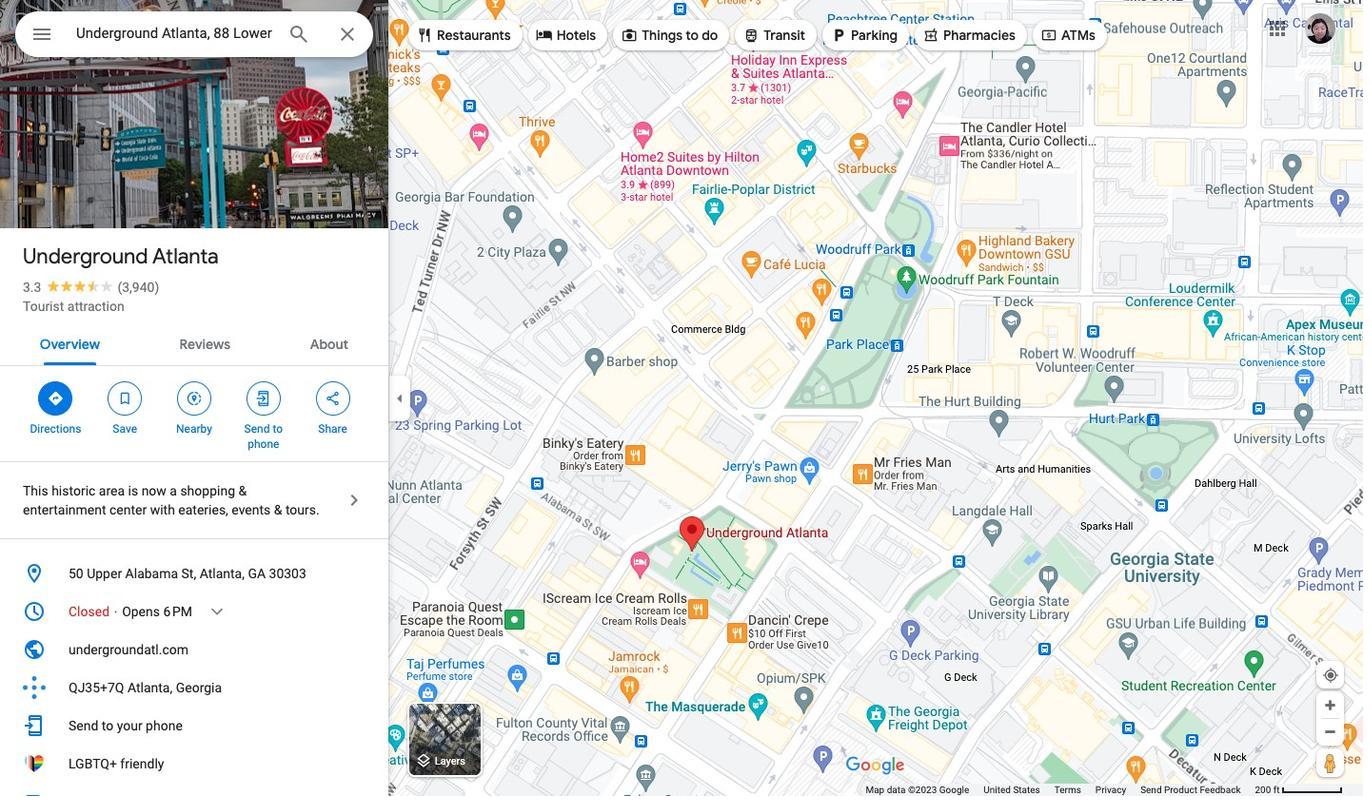 Task type: locate. For each thing, give the bounding box(es) containing it.
atlanta, right the st,
[[200, 566, 245, 582]]

0 horizontal spatial phone
[[146, 719, 183, 734]]

underground atlanta main content
[[0, 0, 388, 797]]

to inside send to phone
[[273, 423, 283, 436]]

friendly
[[120, 757, 164, 772]]

this historic area is now a shopping & entertainment center with eateries, events & tours.
[[23, 484, 320, 518]]

1 horizontal spatial to
[[273, 423, 283, 436]]

50 upper alabama st, atlanta, ga 30303
[[69, 566, 306, 582]]

 button
[[15, 11, 69, 61]]

to inside "button"
[[102, 719, 113, 734]]

privacy
[[1095, 785, 1126, 796]]

1 vertical spatial to
[[273, 423, 283, 436]]


[[922, 25, 939, 46]]

send for send to phone
[[244, 423, 270, 436]]

1 vertical spatial send
[[69, 719, 98, 734]]

send for send to your phone
[[69, 719, 98, 734]]

to left share
[[273, 423, 283, 436]]

 hotels
[[536, 25, 596, 46]]

restaurants
[[437, 27, 511, 44]]

0 vertical spatial to
[[686, 27, 699, 44]]

1 vertical spatial atlanta,
[[128, 681, 173, 696]]

⋅
[[113, 604, 119, 620]]

to left your
[[102, 719, 113, 734]]

0 horizontal spatial to
[[102, 719, 113, 734]]

terms button
[[1054, 784, 1081, 797]]

 transit
[[743, 25, 805, 46]]

privacy button
[[1095, 784, 1126, 797]]

layers
[[435, 756, 465, 768]]

& up events on the left bottom
[[238, 484, 247, 499]]

ft
[[1273, 785, 1280, 796]]

st,
[[181, 566, 196, 582]]

photo of underground atlanta image
[[0, 0, 388, 372]]

send left product
[[1140, 785, 1162, 796]]

overview
[[40, 336, 100, 353]]


[[743, 25, 760, 46]]

qj35+7q atlanta, georgia
[[69, 681, 222, 696]]

this historic area is now a shopping & entertainment center with eateries, events & tours. button
[[0, 463, 388, 539]]

this
[[23, 484, 48, 499]]

show open hours for the week image
[[209, 603, 226, 621]]

1 horizontal spatial &
[[274, 503, 282, 518]]

entertainment
[[23, 503, 106, 518]]

1 horizontal spatial atlanta,
[[200, 566, 245, 582]]

tab list
[[0, 320, 388, 366]]

attraction
[[67, 299, 124, 314]]

footer
[[866, 784, 1255, 797]]

send up lgbtq+
[[69, 719, 98, 734]]


[[536, 25, 553, 46]]

send inside button
[[1140, 785, 1162, 796]]

send down the 
[[244, 423, 270, 436]]

hours image
[[23, 601, 46, 623]]

send to your phone button
[[0, 707, 388, 745]]

0 vertical spatial atlanta,
[[200, 566, 245, 582]]

None field
[[76, 22, 272, 45]]

1 horizontal spatial send
[[244, 423, 270, 436]]


[[830, 25, 847, 46]]

directions
[[30, 423, 81, 436]]

footer containing map data ©2023 google
[[866, 784, 1255, 797]]

2 vertical spatial send
[[1140, 785, 1162, 796]]

send inside "button"
[[69, 719, 98, 734]]

send product feedback
[[1140, 785, 1241, 796]]

5,905 photos
[[49, 188, 137, 207]]

shopping
[[180, 484, 235, 499]]

center
[[109, 503, 147, 518]]

lgbtq+ friendly
[[69, 757, 164, 772]]

product
[[1164, 785, 1197, 796]]

map
[[866, 785, 884, 796]]

2 vertical spatial to
[[102, 719, 113, 734]]


[[30, 21, 53, 48]]

atlanta,
[[200, 566, 245, 582], [128, 681, 173, 696]]

phone inside the send to your phone "button"
[[146, 719, 183, 734]]

0 vertical spatial phone
[[248, 438, 279, 451]]

footer inside 'google maps' element
[[866, 784, 1255, 797]]

ga
[[248, 566, 266, 582]]

0 horizontal spatial send
[[69, 719, 98, 734]]

reviews button
[[164, 320, 246, 366]]


[[186, 388, 203, 409]]

pharmacies
[[943, 27, 1016, 44]]

0 vertical spatial &
[[238, 484, 247, 499]]

is
[[128, 484, 138, 499]]

tab list containing overview
[[0, 320, 388, 366]]

none field inside underground atlanta, 88 lower alabama street, atlanta, ga 30303 field
[[76, 22, 272, 45]]

tourist
[[23, 299, 64, 314]]

 pharmacies
[[922, 25, 1016, 46]]

2 horizontal spatial send
[[1140, 785, 1162, 796]]

your
[[117, 719, 142, 734]]

atlanta, up your
[[128, 681, 173, 696]]

send for send product feedback
[[1140, 785, 1162, 796]]

1 vertical spatial phone
[[146, 719, 183, 734]]

& left tours.
[[274, 503, 282, 518]]

to left do
[[686, 27, 699, 44]]

about
[[310, 336, 348, 353]]

data
[[887, 785, 906, 796]]

2 horizontal spatial to
[[686, 27, 699, 44]]

5,905
[[49, 188, 86, 207]]

30303
[[269, 566, 306, 582]]

phone right your
[[146, 719, 183, 734]]

 restaurants
[[416, 25, 511, 46]]

share
[[318, 423, 347, 436]]

phone
[[248, 438, 279, 451], [146, 719, 183, 734]]

area
[[99, 484, 125, 499]]

about button
[[295, 320, 364, 366]]

events
[[232, 503, 271, 518]]

&
[[238, 484, 247, 499], [274, 503, 282, 518]]

to inside " things to do"
[[686, 27, 699, 44]]

0 vertical spatial send
[[244, 423, 270, 436]]

upper
[[87, 566, 122, 582]]

send inside send to phone
[[244, 423, 270, 436]]

1 horizontal spatial phone
[[248, 438, 279, 451]]

with
[[150, 503, 175, 518]]

eateries,
[[178, 503, 228, 518]]

©2023
[[908, 785, 937, 796]]

send
[[244, 423, 270, 436], [69, 719, 98, 734], [1140, 785, 1162, 796]]

phone down the 
[[248, 438, 279, 451]]



Task type: describe. For each thing, give the bounding box(es) containing it.
undergroundatl.com link
[[0, 631, 388, 669]]

a
[[170, 484, 177, 499]]

alabama
[[125, 566, 178, 582]]

200
[[1255, 785, 1271, 796]]

0 horizontal spatial &
[[238, 484, 247, 499]]

 things to do
[[621, 25, 718, 46]]

phone inside send to phone
[[248, 438, 279, 451]]

atlanta
[[152, 244, 219, 270]]

1 vertical spatial &
[[274, 503, 282, 518]]

photos
[[90, 188, 137, 207]]

tourist attraction
[[23, 299, 124, 314]]

closed
[[69, 604, 109, 620]]

to for send to phone
[[273, 423, 283, 436]]

historic
[[52, 484, 96, 499]]

now
[[141, 484, 166, 499]]

6 pm
[[163, 604, 192, 620]]

do
[[702, 27, 718, 44]]

zoom out image
[[1323, 725, 1337, 740]]

add a label image
[[23, 791, 46, 797]]

tours.
[[285, 503, 320, 518]]

google account: michele murakami  
(michele.murakami@adept.ai) image
[[1305, 13, 1335, 43]]

Underground Atlanta, 88 Lower Alabama Street, Atlanta, GA 30303 field
[[15, 11, 373, 57]]

to for send to your phone
[[102, 719, 113, 734]]

3.3 stars image
[[41, 280, 117, 292]]

0 horizontal spatial atlanta,
[[128, 681, 173, 696]]

send to phone
[[244, 423, 283, 451]]

(3,940)
[[117, 280, 159, 295]]

3.3
[[23, 280, 41, 295]]

united states button
[[984, 784, 1040, 797]]

save
[[113, 423, 137, 436]]

200 ft button
[[1255, 785, 1343, 796]]


[[416, 25, 433, 46]]

georgia
[[176, 681, 222, 696]]

google
[[939, 785, 969, 796]]


[[255, 388, 272, 409]]

google maps element
[[0, 0, 1363, 797]]

overview button
[[25, 320, 115, 366]]


[[116, 388, 133, 409]]

opens
[[122, 604, 160, 620]]

qj35+7q
[[69, 681, 124, 696]]

 atms
[[1040, 25, 1095, 46]]

united
[[984, 785, 1011, 796]]

parking
[[851, 27, 898, 44]]

atms
[[1061, 27, 1095, 44]]

 search field
[[15, 11, 373, 61]]

hotels
[[557, 27, 596, 44]]

zoom in image
[[1323, 699, 1337, 713]]

tourist attraction button
[[23, 297, 124, 316]]

closed ⋅ opens 6 pm
[[69, 604, 192, 620]]

actions for underground atlanta region
[[0, 366, 388, 462]]

reviews
[[180, 336, 230, 353]]

 parking
[[830, 25, 898, 46]]

terms
[[1054, 785, 1081, 796]]

show your location image
[[1322, 667, 1339, 684]]

map data ©2023 google
[[866, 785, 969, 796]]

things
[[642, 27, 683, 44]]

nearby
[[176, 423, 212, 436]]


[[621, 25, 638, 46]]

lgbtq+
[[69, 757, 117, 772]]

tab list inside 'google maps' element
[[0, 320, 388, 366]]

united states
[[984, 785, 1040, 796]]

send product feedback button
[[1140, 784, 1241, 797]]

3,940 reviews element
[[117, 280, 159, 295]]

50
[[69, 566, 84, 582]]

states
[[1013, 785, 1040, 796]]

send to your phone
[[69, 719, 183, 734]]

undergroundatl.com
[[69, 642, 188, 658]]


[[47, 388, 64, 409]]

collapse side panel image
[[389, 388, 410, 409]]

5,905 photos button
[[14, 181, 144, 214]]

200 ft
[[1255, 785, 1280, 796]]


[[1040, 25, 1057, 46]]

information for underground atlanta region
[[0, 555, 388, 783]]

qj35+7q atlanta, georgia button
[[0, 669, 388, 707]]

50 upper alabama st, atlanta, ga 30303 button
[[0, 555, 388, 593]]


[[324, 388, 341, 409]]

show street view coverage image
[[1316, 749, 1344, 778]]

underground atlanta
[[23, 244, 219, 270]]



Task type: vqa. For each thing, say whether or not it's contained in the screenshot.
222 in 222 Rep. John Lewis Way S Building
no



